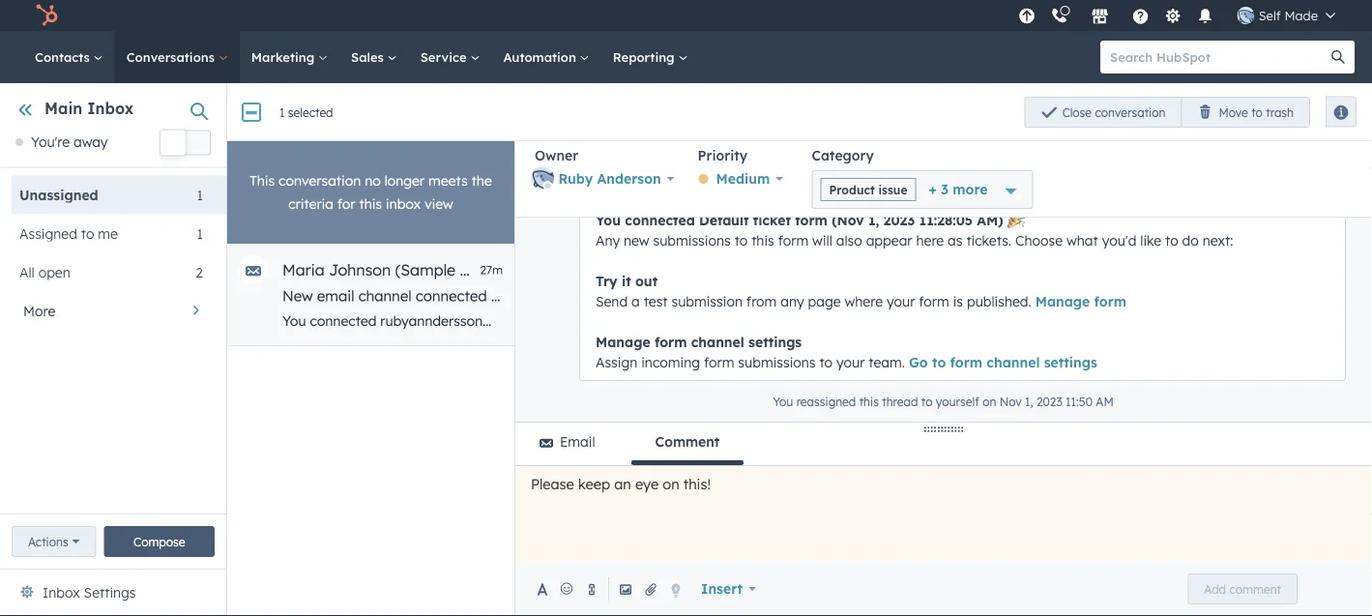 Task type: vqa. For each thing, say whether or not it's contained in the screenshot.
MENU
no



Task type: describe. For each thing, give the bounding box(es) containing it.
comment button
[[631, 423, 744, 465]]

conversations link
[[115, 31, 240, 83]]

test
[[644, 293, 668, 310]]

made
[[1285, 7, 1319, 23]]

what inside you connected default ticket form (nov 1, 2023 11:28:05 am) 🎉 any new submissions to this form will also appear here as tickets. choose what you'd like to do next:
[[1067, 232, 1099, 249]]

choose inside you connected default ticket form (nov 1, 2023 11:28:05 am) 🎉 any new submissions to this form will also appear here as tickets. choose what you'd like to do next:
[[1016, 232, 1063, 249]]

settings link
[[1162, 5, 1186, 26]]

a inside try it out send a test submission from any page where your form is published. manage form
[[632, 293, 640, 310]]

main
[[45, 99, 82, 118]]

go
[[909, 354, 928, 371]]

incoming
[[642, 354, 700, 371]]

view
[[425, 195, 453, 212]]

group inside new form channel connected heading
[[1287, 96, 1357, 127]]

connected up 'rubyanndersson@gmail.com'
[[416, 287, 487, 305]]

maria johnson (sample contact) row group
[[227, 141, 1373, 346]]

calling icon image
[[1051, 7, 1069, 25]]

compose button
[[104, 526, 215, 557]]

it inside new email channel connected to hubspot you connected rubyanndersson@gmail.com any new emails sent to this address will also appear here. choose what you'd like to do next:  try it out send yourself an email a
[[1181, 312, 1190, 329]]

1 vertical spatial 2023
[[1037, 394, 1063, 409]]

this left thread
[[860, 394, 879, 409]]

insert
[[701, 580, 743, 597]]

actions button
[[12, 526, 96, 557]]

this
[[250, 172, 275, 189]]

you for you reassigned this thread to yourself on nov 1, 2023 11:50 am
[[773, 394, 794, 409]]

email button
[[516, 423, 620, 465]]

to down manage form link
[[1086, 312, 1100, 329]]

minutes
[[1007, 114, 1057, 131]]

0 horizontal spatial settings
[[749, 333, 802, 350]]

11:50
[[1066, 394, 1093, 409]]

1 horizontal spatial 1,
[[1026, 394, 1034, 409]]

close conversation
[[1063, 105, 1166, 119]]

page
[[808, 293, 841, 310]]

open
[[38, 263, 70, 280]]

submission
[[672, 293, 743, 310]]

this conversation no longer meets the criteria for this inbox view
[[250, 172, 492, 212]]

sales link
[[340, 31, 409, 83]]

you for you connected default ticket form (nov 1, 2023 11:28:05 am) 🎉 any new submissions to this form will also appear here as tickets. choose what you'd like to do next:
[[596, 211, 621, 228]]

category
[[812, 147, 874, 164]]

settings image
[[1165, 8, 1182, 26]]

go to form channel settings link
[[909, 354, 1098, 371]]

all open
[[19, 263, 70, 280]]

will inside you connected default ticket form (nov 1, 2023 11:28:05 am) 🎉 any new submissions to this form will also appear here as tickets. choose what you'd like to do next:
[[813, 232, 833, 249]]

away
[[74, 134, 108, 151]]

notifications image
[[1197, 9, 1215, 26]]

longer
[[385, 172, 425, 189]]

also inside you connected default ticket form (nov 1, 2023 11:28:05 am) 🎉 any new submissions to this form will also appear here as tickets. choose what you'd like to do next:
[[837, 232, 863, 249]]

team.
[[869, 354, 905, 371]]

address
[[744, 312, 794, 329]]

comment
[[1230, 582, 1282, 596]]

to left the me
[[81, 225, 94, 242]]

you'd
[[1023, 312, 1058, 329]]

new inside you connected default ticket form (nov 1, 2023 11:28:05 am) 🎉 any new submissions to this form will also appear here as tickets. choose what you'd like to do next:
[[624, 232, 650, 249]]

to right you'd
[[1166, 232, 1179, 249]]

reassigned
[[797, 394, 856, 409]]

try inside try it out send a test submission from any page where your form is published. manage form
[[596, 272, 618, 289]]

1 inside main content
[[280, 105, 285, 120]]

priority
[[698, 147, 748, 164]]

1 for assigned to me
[[197, 225, 203, 242]]

add comment group
[[1188, 574, 1298, 605]]

help image
[[1133, 9, 1150, 26]]

automation link
[[492, 31, 601, 83]]

service
[[420, 49, 471, 65]]

Open button
[[279, 96, 341, 127]]

this inside this conversation no longer meets the criteria for this inbox view
[[359, 195, 382, 212]]

manage form link
[[1036, 293, 1127, 310]]

reporting link
[[601, 31, 700, 83]]

notifications button
[[1190, 0, 1223, 31]]

this inside new email channel connected to hubspot you connected rubyanndersson@gmail.com any new emails sent to this address will also appear here. choose what you'd like to do next:  try it out send yourself an email a
[[717, 312, 740, 329]]

medium button
[[698, 166, 796, 189]]

your inside try it out send a test submission from any page where your form is published. manage form
[[887, 293, 916, 310]]

connected down johnson
[[310, 312, 377, 329]]

all
[[19, 263, 35, 280]]

like inside new email channel connected to hubspot you connected rubyanndersson@gmail.com any new emails sent to this address will also appear here. choose what you'd like to do next:  try it out send yourself an email a
[[1061, 312, 1083, 329]]

connected inside you connected default ticket form (nov 1, 2023 11:28:05 am) 🎉 any new submissions to this form will also appear here as tickets. choose what you'd like to do next:
[[625, 211, 695, 228]]

+ 3 more button
[[917, 170, 1001, 209]]

form down 'ticket'
[[778, 232, 809, 249]]

ticket
[[753, 211, 791, 228]]

no
[[365, 172, 381, 189]]

1, inside you connected default ticket form (nov 1, 2023 11:28:05 am) 🎉 any new submissions to this form will also appear here as tickets. choose what you'd like to do next:
[[869, 211, 880, 228]]

johnson
[[329, 260, 391, 280]]

toolbar containing owner
[[531, 147, 1356, 209]]

manage inside try it out send a test submission from any page where your form is published. manage form
[[1036, 293, 1091, 310]]

new form channel connected 26 minutes ago
[[574, 91, 1086, 131]]

like inside you connected default ticket form (nov 1, 2023 11:28:05 am) 🎉 any new submissions to this form will also appear here as tickets. choose what you'd like to do next:
[[1141, 232, 1162, 249]]

open group
[[279, 96, 410, 127]]

ruby anderson image
[[1238, 7, 1255, 24]]

please
[[531, 475, 575, 493]]

marketing link
[[240, 31, 340, 83]]

appear inside new email channel connected to hubspot you connected rubyanndersson@gmail.com any new emails sent to this address will also appear here. choose what you'd like to do next:  try it out send yourself an email a
[[852, 312, 898, 329]]

product
[[830, 182, 875, 197]]

eye
[[635, 475, 659, 493]]

to down contact)
[[491, 287, 505, 305]]

meets
[[429, 172, 468, 189]]

connected inside new form channel connected 26 minutes ago
[[720, 91, 800, 110]]

form up incoming
[[655, 333, 687, 350]]

contacts
[[35, 49, 94, 65]]

form left '(nov'
[[796, 211, 828, 228]]

it inside try it out send a test submission from any page where your form is published. manage form
[[622, 272, 631, 289]]

Search HubSpot search field
[[1101, 41, 1338, 74]]

open
[[295, 104, 325, 119]]

0 horizontal spatial an
[[615, 475, 632, 493]]

what inside new email channel connected to hubspot you connected rubyanndersson@gmail.com any new emails sent to this address will also appear here. choose what you'd like to do next:  try it out send yourself an email a
[[988, 312, 1019, 329]]

product issue
[[830, 182, 908, 197]]

appear inside you connected default ticket form (nov 1, 2023 11:28:05 am) 🎉 any new submissions to this form will also appear here as tickets. choose what you'd like to do next:
[[866, 232, 913, 249]]

keep
[[578, 475, 611, 493]]

email
[[560, 433, 596, 450]]

choose inside new email channel connected to hubspot you connected rubyanndersson@gmail.com any new emails sent to this address will also appear here. choose what you'd like to do next:  try it out send yourself an email a
[[936, 312, 984, 329]]

manage inside manage form channel settings assign incoming form submissions to your team. go to form channel settings
[[596, 333, 651, 350]]

main content containing new form channel connected
[[227, 0, 1373, 616]]

new email channel connected to hubspot you connected rubyanndersson@gmail.com any new emails sent to this address will also appear here. choose what you'd like to do next:  try it out send yourself an email a
[[282, 287, 1373, 329]]

+
[[929, 181, 937, 198]]

new inside popup button
[[1234, 104, 1259, 119]]

please keep an eye on this!
[[531, 475, 711, 493]]

submissions inside you connected default ticket form (nov 1, 2023 11:28:05 am) 🎉 any new submissions to this form will also appear here as tickets. choose what you'd like to do next:
[[653, 232, 731, 249]]

new inside new email channel connected to hubspot you connected rubyanndersson@gmail.com any new emails sent to this address will also appear here. choose what you'd like to do next:  try it out send yourself an email a
[[595, 312, 620, 329]]

conversation for this
[[279, 172, 361, 189]]

2
[[196, 263, 203, 280]]

you reassigned this thread to yourself on nov 1, 2023 11:50 am
[[773, 394, 1114, 409]]

11:28:05
[[920, 211, 973, 228]]

assign
[[596, 354, 638, 371]]

hubspot image
[[35, 4, 58, 27]]

form right incoming
[[704, 354, 735, 371]]

1 vertical spatial inbox
[[43, 584, 80, 601]]

help button
[[1125, 0, 1158, 31]]

form down you'd
[[1095, 293, 1127, 310]]

you're away
[[31, 134, 108, 151]]

add comment
[[1205, 582, 1282, 596]]

next: inside new email channel connected to hubspot you connected rubyanndersson@gmail.com any new emails sent to this address will also appear here. choose what you'd like to do next:  try it out send yourself an email a
[[1124, 312, 1155, 329]]

as
[[948, 232, 963, 249]]

default
[[699, 211, 749, 228]]

group containing close conversation
[[1025, 97, 1311, 128]]



Task type: locate. For each thing, give the bounding box(es) containing it.
emails
[[624, 312, 665, 329]]

self made button
[[1226, 0, 1348, 31]]

conversation up criteria at the top left
[[279, 172, 361, 189]]

ago
[[1061, 114, 1086, 131]]

you inside new email channel connected to hubspot you connected rubyanndersson@gmail.com any new emails sent to this address will also appear here. choose what you'd like to do next:  try it out send yourself an email a
[[282, 312, 306, 329]]

1 vertical spatial also
[[822, 312, 848, 329]]

next: inside you connected default ticket form (nov 1, 2023 11:28:05 am) 🎉 any new submissions to this form will also appear here as tickets. choose what you'd like to do next:
[[1203, 232, 1234, 249]]

appear
[[866, 232, 913, 249], [852, 312, 898, 329]]

0 horizontal spatial like
[[1061, 312, 1083, 329]]

choose down 🎉 on the top right of the page
[[1016, 232, 1063, 249]]

ruby anderson
[[559, 170, 661, 187]]

1 vertical spatial new
[[595, 312, 620, 329]]

contacts link
[[23, 31, 115, 83]]

what
[[1067, 232, 1099, 249], [988, 312, 1019, 329]]

1 horizontal spatial your
[[887, 293, 916, 310]]

your inside manage form channel settings assign incoming form submissions to your team. go to form channel settings
[[837, 354, 865, 371]]

0 vertical spatial submissions
[[653, 232, 731, 249]]

conversation
[[1096, 105, 1166, 119], [279, 172, 361, 189]]

also down page in the right of the page
[[822, 312, 848, 329]]

channel inside new form channel connected 26 minutes ago
[[654, 91, 715, 110]]

1 vertical spatial next:
[[1124, 312, 1155, 329]]

0 horizontal spatial send
[[596, 293, 628, 310]]

will down '(nov'
[[813, 232, 833, 249]]

0 horizontal spatial out
[[636, 272, 658, 289]]

email from maria johnson (sample contact) with subject new email channel connected to hubspot row
[[227, 244, 1373, 346]]

1 horizontal spatial email
[[1329, 312, 1364, 329]]

where
[[845, 293, 883, 310]]

1 vertical spatial conversation
[[279, 172, 361, 189]]

0 vertical spatial like
[[1141, 232, 1162, 249]]

contact)
[[460, 260, 523, 280]]

appear down where
[[852, 312, 898, 329]]

0 horizontal spatial your
[[837, 354, 865, 371]]

settings
[[84, 584, 136, 601]]

settings up 11:50 on the bottom of the page
[[1044, 354, 1098, 371]]

this down submission
[[717, 312, 740, 329]]

inbox settings link
[[43, 581, 136, 605]]

1 vertical spatial what
[[988, 312, 1019, 329]]

maria johnson (sample contact)
[[282, 260, 523, 280]]

0 vertical spatial email
[[317, 287, 355, 305]]

manage form channel settings assign incoming form submissions to your team. go to form channel settings
[[596, 333, 1098, 371]]

1 horizontal spatial an
[[1309, 312, 1325, 329]]

calling icon button
[[1044, 3, 1076, 28]]

0 horizontal spatial try
[[596, 272, 618, 289]]

you're away image
[[15, 139, 23, 146]]

channel down maria johnson (sample contact) at the left top of page
[[359, 287, 412, 305]]

what down published.
[[988, 312, 1019, 329]]

26
[[988, 114, 1003, 131]]

close
[[1063, 105, 1092, 119]]

3
[[941, 181, 949, 198]]

an inside new email channel connected to hubspot you connected rubyanndersson@gmail.com any new emails sent to this address will also appear here. choose what you'd like to do next:  try it out send yourself an email a
[[1309, 312, 1325, 329]]

1 horizontal spatial try
[[1158, 312, 1177, 329]]

0 vertical spatial your
[[887, 293, 916, 310]]

1 selected
[[280, 105, 333, 120]]

selected
[[288, 105, 333, 120]]

to down default
[[735, 232, 748, 249]]

0 horizontal spatial inbox
[[43, 584, 80, 601]]

27m
[[480, 263, 503, 277]]

try
[[596, 272, 618, 289], [1158, 312, 1177, 329]]

1 vertical spatial it
[[1181, 312, 1190, 329]]

a inside new email channel connected to hubspot you connected rubyanndersson@gmail.com any new emails sent to this address will also appear here. choose what you'd like to do next:  try it out send yourself an email a
[[1367, 312, 1373, 329]]

0 horizontal spatial choose
[[936, 312, 984, 329]]

any
[[781, 293, 805, 310]]

0 vertical spatial appear
[[866, 232, 913, 249]]

add comment button
[[1188, 574, 1298, 605]]

1 vertical spatial you
[[282, 312, 306, 329]]

0 vertical spatial conversation
[[1096, 105, 1166, 119]]

new left trash at the right of page
[[1234, 104, 1259, 119]]

maria
[[282, 260, 325, 280]]

criteria
[[289, 195, 334, 212]]

toolbar
[[531, 147, 1356, 209]]

do down manage form link
[[1103, 312, 1120, 329]]

do right you'd
[[1183, 232, 1199, 249]]

any down "hubspot"
[[566, 312, 591, 329]]

like down manage form link
[[1061, 312, 1083, 329]]

move to trash
[[1219, 105, 1294, 119]]

0 vertical spatial on
[[983, 394, 997, 409]]

new for email
[[282, 287, 313, 305]]

0 vertical spatial also
[[837, 232, 863, 249]]

channel for manage form channel settings assign incoming form submissions to your team. go to form channel settings
[[691, 333, 745, 350]]

0 vertical spatial 1,
[[869, 211, 880, 228]]

nov
[[1000, 394, 1022, 409]]

1 horizontal spatial manage
[[1036, 293, 1091, 310]]

anderson
[[597, 170, 661, 187]]

0 vertical spatial send
[[596, 293, 628, 310]]

1 horizontal spatial settings
[[1044, 354, 1098, 371]]

unassigned
[[19, 186, 98, 203]]

1 horizontal spatial next:
[[1203, 232, 1234, 249]]

new form channel connected link
[[574, 91, 823, 112]]

(nov
[[832, 211, 865, 228]]

1 vertical spatial 1,
[[1026, 394, 1034, 409]]

2023 left 11:50 on the bottom of the page
[[1037, 394, 1063, 409]]

0 vertical spatial out
[[636, 272, 658, 289]]

0 horizontal spatial next:
[[1124, 312, 1155, 329]]

1, right '(nov'
[[869, 211, 880, 228]]

do inside you connected default ticket form (nov 1, 2023 11:28:05 am) 🎉 any new submissions to this form will also appear here as tickets. choose what you'd like to do next:
[[1183, 232, 1199, 249]]

yourself inside new email channel connected to hubspot you connected rubyanndersson@gmail.com any new emails sent to this address will also appear here. choose what you'd like to do next:  try it out send yourself an email a
[[1254, 312, 1305, 329]]

0 vertical spatial any
[[596, 232, 620, 249]]

also inside new email channel connected to hubspot you connected rubyanndersson@gmail.com any new emails sent to this address will also appear here. choose what you'd like to do next:  try it out send yourself an email a
[[822, 312, 848, 329]]

group
[[1287, 96, 1357, 127], [1025, 97, 1311, 128]]

this inside you connected default ticket form (nov 1, 2023 11:28:05 am) 🎉 any new submissions to this form will also appear here as tickets. choose what you'd like to do next:
[[752, 232, 775, 249]]

0 vertical spatial next:
[[1203, 232, 1234, 249]]

channel inside new email channel connected to hubspot you connected rubyanndersson@gmail.com any new emails sent to this address will also appear here. choose what you'd like to do next:  try it out send yourself an email a
[[359, 287, 412, 305]]

0 vertical spatial new
[[624, 232, 650, 249]]

new for form
[[574, 91, 608, 110]]

1 horizontal spatial out
[[1194, 312, 1215, 329]]

channel up nov
[[987, 354, 1040, 371]]

do inside new email channel connected to hubspot you connected rubyanndersson@gmail.com any new emails sent to this address will also appear here. choose what you'd like to do next:  try it out send yourself an email a
[[1103, 312, 1120, 329]]

1 vertical spatial email
[[1329, 312, 1364, 329]]

to down submission
[[700, 312, 713, 329]]

1 horizontal spatial inbox
[[87, 99, 134, 118]]

search button
[[1322, 41, 1355, 74]]

2 vertical spatial 1
[[197, 225, 203, 242]]

any inside new email channel connected to hubspot you connected rubyanndersson@gmail.com any new emails sent to this address will also appear here. choose what you'd like to do next:  try it out send yourself an email a
[[566, 312, 591, 329]]

1 horizontal spatial 2023
[[1037, 394, 1063, 409]]

🎉
[[1008, 211, 1021, 228]]

do
[[1183, 232, 1199, 249], [1103, 312, 1120, 329]]

2023 inside you connected default ticket form (nov 1, 2023 11:28:05 am) 🎉 any new submissions to this form will also appear here as tickets. choose what you'd like to do next:
[[884, 211, 915, 228]]

also
[[837, 232, 863, 249], [822, 312, 848, 329]]

will inside new email channel connected to hubspot you connected rubyanndersson@gmail.com any new emails sent to this address will also appear here. choose what you'd like to do next:  try it out send yourself an email a
[[798, 312, 818, 329]]

you connected default ticket form (nov 1, 2023 11:28:05 am) 🎉 any new submissions to this form will also appear here as tickets. choose what you'd like to do next:
[[596, 211, 1234, 249]]

0 horizontal spatial conversation
[[279, 172, 361, 189]]

submissions
[[653, 232, 731, 249], [738, 354, 816, 371]]

this down 'ticket'
[[752, 232, 775, 249]]

form up 'you reassigned this thread to yourself on nov 1, 2023 11:50 am'
[[951, 354, 983, 371]]

conversation for close
[[1096, 105, 1166, 119]]

self made
[[1259, 7, 1319, 23]]

appear left the here
[[866, 232, 913, 249]]

submissions down default
[[653, 232, 731, 249]]

0 horizontal spatial new
[[595, 312, 620, 329]]

0 horizontal spatial do
[[1103, 312, 1120, 329]]

to left trash at the right of page
[[1252, 105, 1263, 119]]

new down automation link
[[574, 91, 608, 110]]

group down search hubspot search box
[[1025, 97, 1311, 128]]

to right thread
[[922, 394, 933, 409]]

to inside button
[[1252, 105, 1263, 119]]

try inside new email channel connected to hubspot you connected rubyanndersson@gmail.com any new emails sent to this address will also appear here. choose what you'd like to do next:  try it out send yourself an email a
[[1158, 312, 1177, 329]]

on right eye
[[663, 475, 680, 493]]

form down reporting
[[612, 91, 650, 110]]

move to trash button
[[1182, 97, 1311, 128]]

new left emails
[[595, 312, 620, 329]]

1 vertical spatial yourself
[[936, 394, 980, 409]]

settings down address
[[749, 333, 802, 350]]

manage up "you'd"
[[1036, 293, 1091, 310]]

channel for new form channel connected 26 minutes ago
[[654, 91, 715, 110]]

0 vertical spatial what
[[1067, 232, 1099, 249]]

0 horizontal spatial any
[[566, 312, 591, 329]]

new
[[624, 232, 650, 249], [595, 312, 620, 329]]

conversation right close
[[1096, 105, 1166, 119]]

1 vertical spatial on
[[663, 475, 680, 493]]

1 horizontal spatial do
[[1183, 232, 1199, 249]]

from
[[747, 293, 777, 310]]

1 vertical spatial submissions
[[738, 354, 816, 371]]

None button
[[340, 96, 410, 127]]

group down search icon
[[1287, 96, 1357, 127]]

0 vertical spatial will
[[813, 232, 833, 249]]

you inside you connected default ticket form (nov 1, 2023 11:28:05 am) 🎉 any new submissions to this form will also appear here as tickets. choose what you'd like to do next:
[[596, 211, 621, 228]]

marketplaces button
[[1080, 0, 1121, 31]]

new down anderson on the left top of the page
[[624, 232, 650, 249]]

self made menu
[[1014, 0, 1350, 31]]

here
[[917, 232, 944, 249]]

trash
[[1267, 105, 1294, 119]]

move
[[1219, 105, 1249, 119]]

also down '(nov'
[[837, 232, 863, 249]]

any down ruby anderson "popup button"
[[596, 232, 620, 249]]

a
[[632, 293, 640, 310], [1367, 312, 1373, 329]]

service link
[[409, 31, 492, 83]]

1 vertical spatial send
[[1218, 312, 1251, 329]]

0 vertical spatial yourself
[[1254, 312, 1305, 329]]

choose down is
[[936, 312, 984, 329]]

0 vertical spatial 1
[[280, 105, 285, 120]]

assigned
[[19, 225, 77, 242]]

your left team.
[[837, 354, 865, 371]]

submissions inside manage form channel settings assign incoming form submissions to your team. go to form channel settings
[[738, 354, 816, 371]]

reporting
[[613, 49, 679, 65]]

this!
[[684, 475, 711, 493]]

issue
[[879, 182, 908, 197]]

assigned to me
[[19, 225, 118, 242]]

1 vertical spatial 1
[[197, 186, 203, 203]]

upgrade image
[[1019, 8, 1036, 26]]

1 vertical spatial your
[[837, 354, 865, 371]]

you down ruby anderson
[[596, 211, 621, 228]]

sales
[[351, 49, 388, 65]]

1 left this
[[197, 186, 203, 203]]

1,
[[869, 211, 880, 228], [1026, 394, 1034, 409]]

0 horizontal spatial 2023
[[884, 211, 915, 228]]

ruby anderson button
[[531, 164, 675, 193]]

self
[[1259, 7, 1282, 23]]

manage up assign
[[596, 333, 651, 350]]

marketplaces image
[[1092, 9, 1109, 26]]

1 for unassigned
[[197, 186, 203, 203]]

to up "reassigned"
[[820, 354, 833, 371]]

connected up priority
[[720, 91, 800, 110]]

send inside try it out send a test submission from any page where your form is published. manage form
[[596, 293, 628, 310]]

connected
[[720, 91, 800, 110], [625, 211, 695, 228], [416, 287, 487, 305], [310, 312, 377, 329]]

any inside you connected default ticket form (nov 1, 2023 11:28:05 am) 🎉 any new submissions to this form will also appear here as tickets. choose what you'd like to do next:
[[596, 232, 620, 249]]

0 horizontal spatial 1,
[[869, 211, 880, 228]]

1 vertical spatial try
[[1158, 312, 1177, 329]]

2 horizontal spatial you
[[773, 394, 794, 409]]

send inside new email channel connected to hubspot you connected rubyanndersson@gmail.com any new emails sent to this address will also appear here. choose what you'd like to do next:  try it out send yourself an email a
[[1218, 312, 1251, 329]]

new down maria
[[282, 287, 313, 305]]

1 vertical spatial like
[[1061, 312, 1083, 329]]

1 vertical spatial any
[[566, 312, 591, 329]]

0 vertical spatial settings
[[749, 333, 802, 350]]

0 horizontal spatial manage
[[596, 333, 651, 350]]

channel for new email channel connected to hubspot you connected rubyanndersson@gmail.com any new emails sent to this address will also appear here. choose what you'd like to do next:  try it out send yourself an email a
[[359, 287, 412, 305]]

2023 down the issue
[[884, 211, 915, 228]]

am
[[1096, 394, 1114, 409]]

owner
[[535, 147, 579, 164]]

out inside try it out send a test submission from any page where your form is published. manage form
[[636, 272, 658, 289]]

1 left open on the left top of the page
[[280, 105, 285, 120]]

main content
[[227, 0, 1373, 616]]

1, right nov
[[1026, 394, 1034, 409]]

1 horizontal spatial like
[[1141, 232, 1162, 249]]

on left nov
[[983, 394, 997, 409]]

0 horizontal spatial it
[[622, 272, 631, 289]]

it
[[622, 272, 631, 289], [1181, 312, 1190, 329]]

1 horizontal spatial on
[[983, 394, 997, 409]]

you left "reassigned"
[[773, 394, 794, 409]]

will down any
[[798, 312, 818, 329]]

form inside new form channel connected 26 minutes ago
[[612, 91, 650, 110]]

0 horizontal spatial yourself
[[936, 394, 980, 409]]

1 vertical spatial will
[[798, 312, 818, 329]]

to right go
[[933, 354, 946, 371]]

0 horizontal spatial what
[[988, 312, 1019, 329]]

2 horizontal spatial new
[[1234, 104, 1259, 119]]

your up here.
[[887, 293, 916, 310]]

search image
[[1332, 50, 1346, 64]]

+ 3 more
[[929, 181, 988, 198]]

1 up 2
[[197, 225, 203, 242]]

0 vertical spatial do
[[1183, 232, 1199, 249]]

inbox
[[386, 195, 421, 212]]

upgrade link
[[1015, 5, 1040, 26]]

new inside new email channel connected to hubspot you connected rubyanndersson@gmail.com any new emails sent to this address will also appear here. choose what you'd like to do next:  try it out send yourself an email a
[[282, 287, 313, 305]]

connected down anderson on the left top of the page
[[625, 211, 695, 228]]

1 vertical spatial do
[[1103, 312, 1120, 329]]

form left is
[[919, 293, 950, 310]]

1 horizontal spatial a
[[1367, 312, 1373, 329]]

medium
[[716, 170, 770, 187]]

new inside new form channel connected 26 minutes ago
[[574, 91, 608, 110]]

compose
[[134, 534, 185, 549]]

1 horizontal spatial it
[[1181, 312, 1190, 329]]

thread
[[882, 394, 919, 409]]

channel down sent
[[691, 333, 745, 350]]

0 horizontal spatial you
[[282, 312, 306, 329]]

what left you'd
[[1067, 232, 1099, 249]]

1 vertical spatial appear
[[852, 312, 898, 329]]

conversation inside this conversation no longer meets the criteria for this inbox view
[[279, 172, 361, 189]]

new form channel connected heading
[[516, 83, 1373, 141]]

0 vertical spatial 2023
[[884, 211, 915, 228]]

the
[[472, 172, 492, 189]]

1 vertical spatial choose
[[936, 312, 984, 329]]

tickets.
[[967, 232, 1012, 249]]

submissions down address
[[738, 354, 816, 371]]

0 vertical spatial a
[[632, 293, 640, 310]]

2 vertical spatial you
[[773, 394, 794, 409]]

1 horizontal spatial conversation
[[1096, 105, 1166, 119]]

1 vertical spatial manage
[[596, 333, 651, 350]]

inbox up away
[[87, 99, 134, 118]]

comment
[[655, 433, 720, 450]]

1 horizontal spatial new
[[624, 232, 650, 249]]

1 vertical spatial a
[[1367, 312, 1373, 329]]

1 horizontal spatial submissions
[[738, 354, 816, 371]]

manage
[[1036, 293, 1091, 310], [596, 333, 651, 350]]

0 vertical spatial it
[[622, 272, 631, 289]]

1 horizontal spatial new
[[574, 91, 608, 110]]

this down no
[[359, 195, 382, 212]]

0 vertical spatial you
[[596, 211, 621, 228]]

1 vertical spatial settings
[[1044, 354, 1098, 371]]

conversation inside close conversation button
[[1096, 105, 1166, 119]]

channel down reporting link
[[654, 91, 715, 110]]

you'd
[[1102, 232, 1137, 249]]

1 horizontal spatial you
[[596, 211, 621, 228]]

1 horizontal spatial send
[[1218, 312, 1251, 329]]

try it out send a test submission from any page where your form is published. manage form
[[596, 272, 1127, 310]]

inbox left the settings
[[43, 584, 80, 601]]

like right you'd
[[1141, 232, 1162, 249]]

0 vertical spatial try
[[596, 272, 618, 289]]

out inside new email channel connected to hubspot you connected rubyanndersson@gmail.com any new emails sent to this address will also appear here. choose what you'd like to do next:  try it out send yourself an email a
[[1194, 312, 1215, 329]]

you down maria
[[282, 312, 306, 329]]

0 vertical spatial manage
[[1036, 293, 1091, 310]]

1 vertical spatial an
[[615, 475, 632, 493]]

to
[[1252, 105, 1263, 119], [81, 225, 94, 242], [735, 232, 748, 249], [1166, 232, 1179, 249], [491, 287, 505, 305], [700, 312, 713, 329], [1086, 312, 1100, 329], [820, 354, 833, 371], [933, 354, 946, 371], [922, 394, 933, 409]]

0 vertical spatial choose
[[1016, 232, 1063, 249]]



